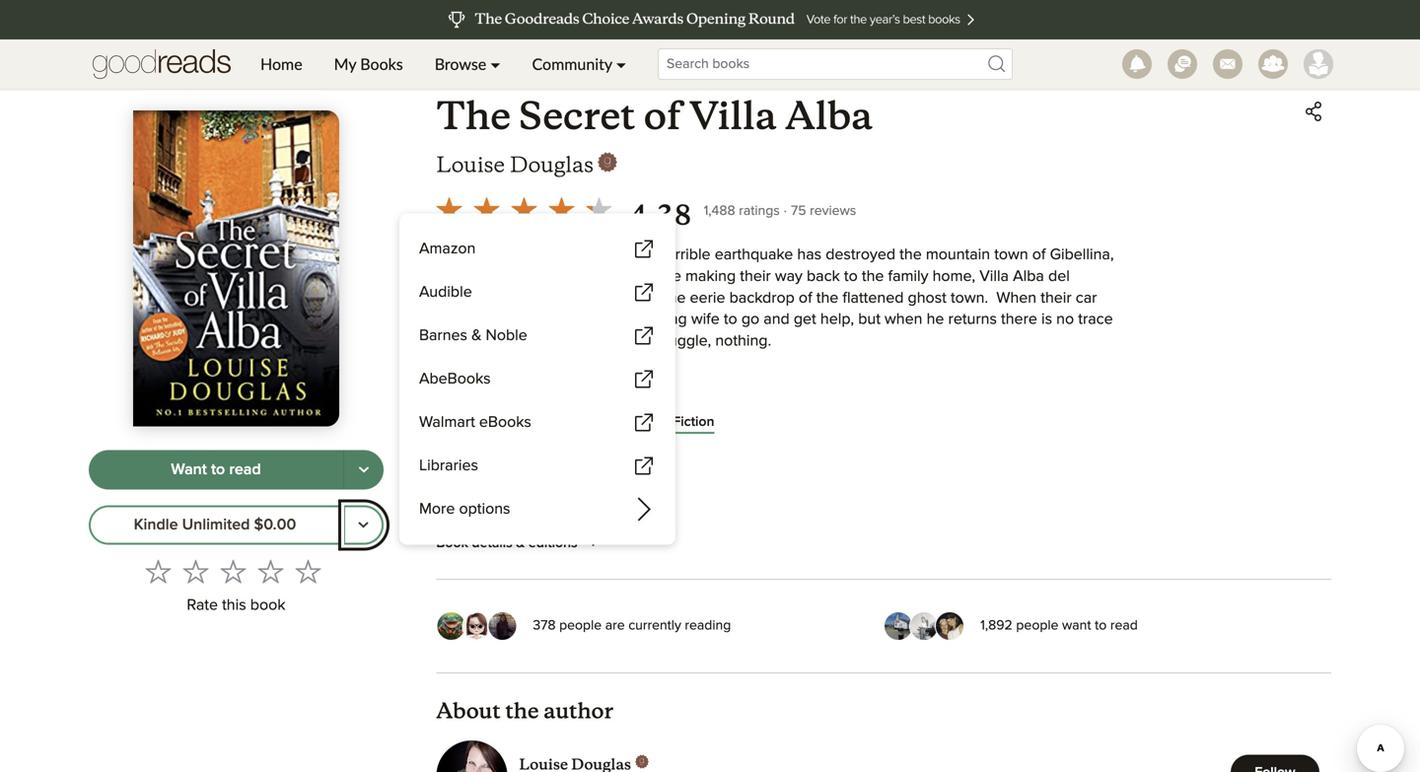 Task type: locate. For each thing, give the bounding box(es) containing it.
0 horizontal spatial jane
[[602, 442, 635, 458]]

0 vertical spatial goodreads author image
[[598, 152, 618, 172]]

and left the true
[[623, 377, 649, 393]]

books
[[360, 54, 403, 74]]

1 vertical spatial a
[[639, 334, 648, 349]]

1 vertical spatial he
[[785, 399, 802, 414]]

1 horizontal spatial kindle
[[504, 455, 542, 469]]

infidelity,
[[685, 463, 745, 479]]

to right the want
[[211, 462, 225, 478]]

the up young
[[664, 290, 686, 306]]

0 vertical spatial no
[[1057, 312, 1075, 328]]

0 vertical spatial enzo
[[437, 269, 471, 285]]

for up infidelity,
[[696, 442, 715, 458]]

making
[[686, 269, 736, 285]]

home image
[[93, 39, 231, 89]]

0 vertical spatial ciliegio,
[[437, 290, 492, 306]]

happen
[[437, 528, 489, 544]]

0 horizontal spatial for
[[593, 399, 612, 414]]

& right the details
[[516, 537, 525, 551]]

del inside tv showman and true crime aficionado milo conti is italy's darling, uncovering and solving historic crimes for his legion of fans. when he turns his attention to the story of the missing irene borgata, accusing her husband of her murder, enzo's daughter maddi asks her childhood friend, retired detective jane cobain, for help to prove her father's innocence. but the tale jane discovers is murky: mafia meetings, infidelity, mistaken identity, grief and unshakable love.  as the world slowly closes in on the claustrophobic villa alba del ciliegio, and the house begins to reveal its secrets, will the borgata family wish they'd never asked jane to investigate? and what did happen to enzo's missing wife irene?
[[813, 485, 835, 501]]

family inside tv showman and true crime aficionado milo conti is italy's darling, uncovering and solving historic crimes for his legion of fans. when he turns his attention to the story of the missing irene borgata, accusing her husband of her murder, enzo's daughter maddi asks her childhood friend, retired detective jane cobain, for help to prove her father's innocence. but the tale jane discovers is murky: mafia meetings, infidelity, mistaken identity, grief and unshakable love.  as the world slowly closes in on the claustrophobic villa alba del ciliegio, and the house begins to reveal its secrets, will the borgata family wish they'd never asked jane to investigate? and what did happen to enzo's missing wife irene?
[[625, 507, 666, 522]]

1 vertical spatial kindle
[[134, 517, 178, 533]]

he left turns on the bottom
[[785, 399, 802, 414]]

wife left irene?
[[616, 528, 645, 544]]

1 horizontal spatial on
[[590, 485, 608, 501]]

daughter
[[844, 420, 906, 436]]

my books
[[334, 54, 403, 74]]

missing
[[1060, 399, 1112, 414], [560, 528, 612, 544]]

1 vertical spatial alba
[[1014, 269, 1045, 285]]

to
[[845, 269, 858, 285], [724, 312, 738, 328], [934, 399, 948, 414], [753, 442, 767, 458], [211, 462, 225, 478], [1052, 485, 1066, 501], [878, 507, 892, 522], [493, 528, 507, 544], [1095, 619, 1107, 633]]

1 horizontal spatial no
[[1057, 312, 1075, 328]]

mystery
[[496, 416, 545, 429]]

2 vertical spatial alba
[[778, 485, 809, 501]]

his down sicily.
[[505, 269, 525, 285]]

rate 5 out of 5 image
[[296, 559, 321, 585]]

kindle down borgata,
[[504, 455, 542, 469]]

irene down months
[[561, 269, 597, 285]]

villa up town.  when
[[980, 269, 1009, 285]]

to down murder,
[[753, 442, 767, 458]]

alba down "search by book title or isbn" text box
[[786, 92, 873, 140]]

rate 4 out of 5 image
[[258, 559, 284, 585]]

the right but
[[1004, 442, 1026, 458]]

1 horizontal spatial read
[[1111, 619, 1139, 633]]

▾ right browse
[[491, 54, 501, 74]]

show more
[[437, 384, 506, 398]]

libraries button
[[411, 446, 664, 486]]

2 vertical spatial villa
[[744, 485, 774, 501]]

a down young
[[639, 334, 648, 349]]

down,
[[487, 312, 529, 328]]

del
[[1049, 269, 1070, 285], [813, 485, 835, 501]]

1 horizontal spatial &
[[516, 537, 525, 551]]

2 ▾ from the left
[[617, 54, 627, 74]]

tv
[[529, 377, 549, 393]]

1,892
[[981, 619, 1013, 633]]

0 horizontal spatial wife
[[529, 269, 557, 285]]

to up did
[[1052, 485, 1066, 501]]

0 horizontal spatial people
[[560, 619, 602, 633]]

▾ right community
[[617, 54, 627, 74]]

profile image for bob builder. image
[[1305, 49, 1334, 79]]

0 horizontal spatial are
[[606, 619, 625, 633]]

he down ghost
[[927, 312, 945, 328]]

ciliegio, inside just months after a terrible earthquake has destroyed the mountain town of gibellina, enzo and his wife irene borgata are making their way back to the family home, villa alba del ciliegio, on roads overlooked by the eerie backdrop of the flattened ghost town.  when their car breaks down, enzo leaves his young wife to go and get help, but when he returns there is no trace of irene.  no body, no sign of a struggle, nothing.
[[437, 290, 492, 306]]

1 horizontal spatial is
[[877, 377, 888, 393]]

louise douglas link
[[437, 151, 618, 179]]

is down retired
[[507, 463, 517, 479]]

family up irene?
[[625, 507, 666, 522]]

amazon
[[419, 241, 476, 257]]

1 horizontal spatial are
[[659, 269, 682, 285]]

414
[[437, 455, 457, 469]]

1 vertical spatial enzo
[[534, 312, 568, 328]]

1 horizontal spatial missing
[[1060, 399, 1112, 414]]

retired
[[484, 442, 530, 458]]

but
[[859, 312, 881, 328]]

his up historical
[[616, 399, 636, 414]]

▾
[[491, 54, 501, 74], [617, 54, 627, 74]]

their down earthquake
[[740, 269, 771, 285]]

1 horizontal spatial people
[[1017, 619, 1059, 633]]

del up asked
[[813, 485, 835, 501]]

villa down advertisement region
[[690, 92, 777, 140]]

& inside "button"
[[472, 328, 482, 344]]

rate this book element
[[89, 553, 384, 621]]

0 horizontal spatial he
[[785, 399, 802, 414]]

0 vertical spatial family
[[889, 269, 929, 285]]

0 horizontal spatial enzo's
[[511, 528, 556, 544]]

my books link
[[318, 39, 419, 89]]

0 vertical spatial he
[[927, 312, 945, 328]]

0 vertical spatial on
[[496, 290, 514, 306]]

0 vertical spatial missing
[[1060, 399, 1112, 414]]

1 people from the left
[[560, 619, 602, 633]]

people for 1,892
[[1017, 619, 1059, 633]]

1 horizontal spatial he
[[927, 312, 945, 328]]

months
[[559, 247, 610, 263]]

of right town at the top of the page
[[1033, 247, 1046, 263]]

1 horizontal spatial ciliegio,
[[839, 485, 894, 501]]

and
[[475, 269, 501, 285], [764, 312, 790, 328], [623, 377, 649, 393], [1071, 377, 1097, 393], [908, 463, 934, 479], [898, 485, 924, 501]]

1 vertical spatial their
[[1041, 290, 1072, 306]]

of down fans.
[[695, 420, 708, 436]]

enzo's down will
[[511, 528, 556, 544]]

2 people from the left
[[1017, 619, 1059, 633]]

1 horizontal spatial del
[[1049, 269, 1070, 285]]

0 vertical spatial kindle
[[504, 455, 542, 469]]

louise douglas
[[437, 151, 594, 178]]

alba down town at the top of the page
[[1014, 269, 1045, 285]]

my
[[334, 54, 356, 74]]

world
[[437, 485, 475, 501]]

options
[[459, 502, 511, 517]]

are left currently
[[606, 619, 625, 633]]

borgata down the after
[[601, 269, 655, 285]]

2 vertical spatial wife
[[616, 528, 645, 544]]

young
[[644, 312, 688, 328]]

ciliegio, down the grief
[[839, 485, 894, 501]]

0 horizontal spatial del
[[813, 485, 835, 501]]

0 horizontal spatial read
[[229, 462, 261, 478]]

2 vertical spatial is
[[507, 463, 517, 479]]

overlooked
[[561, 290, 639, 306]]

1 vertical spatial irene
[[437, 420, 472, 436]]

alba down mistaken
[[778, 485, 809, 501]]

present
[[437, 377, 491, 393]]

asks
[[957, 420, 988, 436]]

to inside want to read button
[[211, 462, 225, 478]]

0 horizontal spatial no
[[567, 334, 585, 349]]

0 vertical spatial read
[[229, 462, 261, 478]]

his
[[505, 269, 525, 285], [621, 312, 640, 328], [616, 399, 636, 414], [845, 399, 865, 414]]

enzo's down turns on the bottom
[[795, 420, 840, 436]]

1 vertical spatial wife
[[692, 312, 720, 328]]

of up get
[[799, 290, 813, 306]]

abebooks
[[419, 371, 491, 387]]

1 horizontal spatial for
[[696, 442, 715, 458]]

missing down in
[[560, 528, 612, 544]]

is up attention
[[877, 377, 888, 393]]

are
[[659, 269, 682, 285], [606, 619, 625, 633]]

1,488
[[704, 204, 736, 218]]

is for darling,
[[507, 463, 517, 479]]

0 horizontal spatial kindle
[[134, 517, 178, 533]]

more
[[419, 502, 455, 517]]

read right want
[[1111, 619, 1139, 633]]

are down terrible
[[659, 269, 682, 285]]

1 horizontal spatial irene
[[561, 269, 597, 285]]

1,488 ratings and 75 reviews figure
[[704, 198, 857, 222]]

kindle up rate 1 out of 5 "image" at the bottom of the page
[[134, 517, 178, 533]]

detective
[[534, 442, 598, 458]]

borgata
[[601, 269, 655, 285], [567, 507, 621, 522]]

people right 378
[[560, 619, 602, 633]]

del down 'gibellina,'
[[1049, 269, 1070, 285]]

0 vertical spatial del
[[1049, 269, 1070, 285]]

irene up the friend,
[[437, 420, 472, 436]]

1 vertical spatial goodreads author image
[[636, 755, 649, 769]]

0 horizontal spatial irene
[[437, 420, 472, 436]]

read right the want
[[229, 462, 261, 478]]

0 horizontal spatial ▾
[[491, 54, 501, 74]]

prove
[[771, 442, 811, 458]]

ghost
[[908, 290, 947, 306]]

1 horizontal spatial wife
[[616, 528, 645, 544]]

leaves
[[572, 312, 617, 328]]

book details & editions
[[437, 537, 578, 551]]

1 horizontal spatial a
[[650, 247, 658, 263]]

0 horizontal spatial ciliegio,
[[437, 290, 492, 306]]

secrets,
[[456, 507, 510, 522]]

1 vertical spatial is
[[877, 377, 888, 393]]

borgata,
[[476, 420, 534, 436]]

crime
[[685, 377, 723, 393]]

0 horizontal spatial on
[[496, 290, 514, 306]]

& down breaks
[[472, 328, 482, 344]]

walmart ebooks
[[419, 415, 532, 431]]

0 vertical spatial wife
[[529, 269, 557, 285]]

help
[[719, 442, 749, 458]]

0 horizontal spatial goodreads author image
[[598, 152, 618, 172]]

1 vertical spatial villa
[[980, 269, 1009, 285]]

1 vertical spatial family
[[625, 507, 666, 522]]

1 vertical spatial on
[[590, 485, 608, 501]]

ciliegio, up breaks
[[437, 290, 492, 306]]

murky:
[[522, 463, 568, 479]]

378 people are currently reading
[[533, 619, 731, 633]]

the secret of villa alba
[[437, 92, 873, 140]]

0 vertical spatial alba
[[786, 92, 873, 140]]

0 vertical spatial enzo's
[[795, 420, 840, 436]]

wife down eerie
[[692, 312, 720, 328]]

are inside just months after a terrible earthquake has destroyed the mountain town of gibellina, enzo and his wife irene borgata are making their way back to the family home, villa alba del ciliegio, on roads overlooked by the eerie backdrop of the flattened ghost town.  when their car breaks down, enzo leaves his young wife to go and get help, but when he returns there is no trace of irene.  no body, no sign of a struggle, nothing.
[[659, 269, 682, 285]]

1 horizontal spatial ▾
[[617, 54, 627, 74]]

mountain
[[926, 247, 991, 263]]

0 vertical spatial &
[[472, 328, 482, 344]]

1 vertical spatial missing
[[560, 528, 612, 544]]

people left want
[[1017, 619, 1059, 633]]

is right "there"
[[1042, 312, 1053, 328]]

on
[[496, 290, 514, 306], [590, 485, 608, 501]]

irene inside tv showman and true crime aficionado milo conti is italy's darling, uncovering and solving historic crimes for his legion of fans. when he turns his attention to the story of the missing irene borgata, accusing her husband of her murder, enzo's daughter maddi asks her childhood friend, retired detective jane cobain, for help to prove her father's innocence. but the tale jane discovers is murky: mafia meetings, infidelity, mistaken identity, grief and unshakable love.  as the world slowly closes in on the claustrophobic villa alba del ciliegio, and the house begins to reveal its secrets, will the borgata family wish they'd never asked jane to investigate? and what did happen to enzo's missing wife irene?
[[437, 420, 472, 436]]

people for 378
[[560, 619, 602, 633]]

enzo
[[437, 269, 471, 285], [534, 312, 568, 328]]

on up down,
[[496, 290, 514, 306]]

on right in
[[590, 485, 608, 501]]

enzo up body,
[[534, 312, 568, 328]]

irene.  no
[[454, 334, 521, 349]]

villa up never
[[744, 485, 774, 501]]

None search field
[[642, 48, 1029, 80]]

mistaken
[[749, 463, 811, 479]]

0 vertical spatial borgata
[[601, 269, 655, 285]]

1 vertical spatial &
[[516, 537, 525, 551]]

1 vertical spatial del
[[813, 485, 835, 501]]

the
[[437, 92, 511, 140]]

to down the grief
[[878, 507, 892, 522]]

goodreads author image inside louise douglas link
[[598, 152, 618, 172]]

community
[[532, 54, 613, 74]]

0 vertical spatial irene
[[561, 269, 597, 285]]

enzo down 1968,
[[437, 269, 471, 285]]

0 vertical spatial is
[[1042, 312, 1053, 328]]

0 vertical spatial are
[[659, 269, 682, 285]]

amazon button
[[411, 229, 664, 269]]

childhood
[[1019, 420, 1088, 436]]

missing up childhood
[[1060, 399, 1112, 414]]

1 ▾ from the left
[[491, 54, 501, 74]]

1 vertical spatial borgata
[[567, 507, 621, 522]]

rating 0 out of 5 group
[[140, 553, 327, 590]]

a right the after
[[650, 247, 658, 263]]

1 horizontal spatial family
[[889, 269, 929, 285]]

showman
[[553, 377, 619, 393]]

is inside just months after a terrible earthquake has destroyed the mountain town of gibellina, enzo and his wife irene borgata are making their way back to the family home, villa alba del ciliegio, on roads overlooked by the eerie backdrop of the flattened ghost town.  when their car breaks down, enzo leaves his young wife to go and get help, but when he returns there is no trace of irene.  no body, no sign of a struggle, nothing.
[[1042, 312, 1053, 328]]

day.
[[495, 377, 525, 393]]

1 horizontal spatial goodreads author image
[[636, 755, 649, 769]]

no left sign
[[567, 334, 585, 349]]

alba inside just months after a terrible earthquake has destroyed the mountain town of gibellina, enzo and his wife irene borgata are making their way back to the family home, villa alba del ciliegio, on roads overlooked by the eerie backdrop of the flattened ghost town.  when their car breaks down, enzo leaves his young wife to go and get help, but when he returns there is no trace of irene.  no body, no sign of a struggle, nothing.
[[1014, 269, 1045, 285]]

alba inside tv showman and true crime aficionado milo conti is italy's darling, uncovering and solving historic crimes for his legion of fans. when he turns his attention to the story of the missing irene borgata, accusing her husband of her murder, enzo's daughter maddi asks her childhood friend, retired detective jane cobain, for help to prove her father's innocence. but the tale jane discovers is murky: mafia meetings, infidelity, mistaken identity, grief and unshakable love.  as the world slowly closes in on the claustrophobic villa alba del ciliegio, and the house begins to reveal its secrets, will the borgata family wish they'd never asked jane to investigate? and what did happen to enzo's missing wife irene?
[[778, 485, 809, 501]]

borgata down in
[[567, 507, 621, 522]]

family up ghost
[[889, 269, 929, 285]]

to left the go
[[724, 312, 738, 328]]

0 horizontal spatial their
[[740, 269, 771, 285]]

1,892 people want to read
[[981, 619, 1139, 633]]

unlimited
[[182, 517, 250, 533]]

want to read
[[171, 462, 261, 478]]

get
[[794, 312, 817, 328]]

jane down historical
[[602, 442, 635, 458]]

1 vertical spatial for
[[696, 442, 715, 458]]

uncovering
[[990, 377, 1067, 393]]

browse
[[435, 54, 487, 74]]

wife down just
[[529, 269, 557, 285]]

irene?
[[649, 528, 691, 544]]

del inside just months after a terrible earthquake has destroyed the mountain town of gibellina, enzo and his wife irene borgata are making their way back to the family home, villa alba del ciliegio, on roads overlooked by the eerie backdrop of the flattened ghost town.  when their car breaks down, enzo leaves his young wife to go and get help, but when he returns there is no trace of irene.  no body, no sign of a struggle, nothing.
[[1049, 269, 1070, 285]]

borgata inside just months after a terrible earthquake has destroyed the mountain town of gibellina, enzo and his wife irene borgata are making their way back to the family home, villa alba del ciliegio, on roads overlooked by the eerie backdrop of the flattened ghost town.  when their car breaks down, enzo leaves his young wife to go and get help, but when he returns there is no trace of irene.  no body, no sign of a struggle, nothing.
[[601, 269, 655, 285]]

her down story
[[992, 420, 1015, 436]]

0 horizontal spatial &
[[472, 328, 482, 344]]

her left husband
[[604, 420, 626, 436]]

jane right asked
[[841, 507, 874, 522]]

of
[[644, 92, 681, 140], [1033, 247, 1046, 263], [799, 290, 813, 306], [437, 334, 450, 349], [622, 334, 635, 349], [686, 399, 700, 414], [1016, 399, 1030, 414], [695, 420, 708, 436]]

read inside button
[[229, 462, 261, 478]]

rate 1 out of 5 image
[[146, 559, 171, 585]]

0 horizontal spatial is
[[507, 463, 517, 479]]

no left trace
[[1057, 312, 1075, 328]]

its
[[437, 507, 452, 522]]

2 horizontal spatial is
[[1042, 312, 1053, 328]]

kindle unlimited $0.00
[[134, 517, 296, 533]]

their left car
[[1041, 290, 1072, 306]]

kindle
[[504, 455, 542, 469], [134, 517, 178, 533]]

1,488 ratings
[[704, 204, 780, 218]]

audible button
[[411, 273, 664, 312]]

0 vertical spatial for
[[593, 399, 612, 414]]

book title: the secret of villa alba element
[[437, 92, 873, 140]]

jane down childhood
[[1060, 442, 1093, 458]]

goodreads author image
[[598, 152, 618, 172], [636, 755, 649, 769]]

1 vertical spatial ciliegio,
[[839, 485, 894, 501]]

0 horizontal spatial family
[[625, 507, 666, 522]]

irene inside just months after a terrible earthquake has destroyed the mountain town of gibellina, enzo and his wife irene borgata are making their way back to the family home, villa alba del ciliegio, on roads overlooked by the eerie backdrop of the flattened ghost town.  when their car breaks down, enzo leaves his young wife to go and get help, but when he returns there is no trace of irene.  no body, no sign of a struggle, nothing.
[[561, 269, 597, 285]]

for down showman
[[593, 399, 612, 414]]

her up 'identity,'
[[815, 442, 838, 458]]



Task type: describe. For each thing, give the bounding box(es) containing it.
never
[[752, 507, 791, 522]]

walmart
[[419, 415, 475, 431]]

earthquake
[[715, 247, 794, 263]]

book
[[250, 598, 286, 614]]

on inside tv showman and true crime aficionado milo conti is italy's darling, uncovering and solving historic crimes for his legion of fans. when he turns his attention to the story of the missing irene borgata, accusing her husband of her murder, enzo's daughter maddi asks her childhood friend, retired detective jane cobain, for help to prove her father's innocence. but the tale jane discovers is murky: mafia meetings, infidelity, mistaken identity, grief and unshakable love.  as the world slowly closes in on the claustrophobic villa alba del ciliegio, and the house begins to reveal its secrets, will the borgata family wish they'd never asked jane to investigate? and what did happen to enzo's missing wife irene?
[[590, 485, 608, 501]]

libraries
[[419, 458, 479, 474]]

0 horizontal spatial a
[[639, 334, 648, 349]]

historical fiction
[[612, 416, 715, 429]]

solving
[[437, 399, 485, 414]]

of right sign
[[622, 334, 635, 349]]

the down darling,
[[952, 399, 974, 414]]

back
[[807, 269, 841, 285]]

terrible
[[662, 247, 711, 263]]

they'd
[[705, 507, 748, 522]]

rate 2 out of 5 image
[[183, 559, 209, 585]]

1 vertical spatial are
[[606, 619, 625, 633]]

1 horizontal spatial jane
[[841, 507, 874, 522]]

2 horizontal spatial jane
[[1060, 442, 1093, 458]]

average rating of 4.38 stars. figure
[[431, 190, 704, 234]]

mafia
[[572, 463, 609, 479]]

when
[[741, 399, 781, 414]]

barnes & noble button
[[411, 316, 664, 356]]

in
[[574, 485, 586, 501]]

of down breaks
[[437, 334, 450, 349]]

discovers
[[437, 463, 503, 479]]

he inside just months after a terrible earthquake has destroyed the mountain town of gibellina, enzo and his wife irene borgata are making their way back to the family home, villa alba del ciliegio, on roads overlooked by the eerie backdrop of the flattened ghost town.  when their car breaks down, enzo leaves his young wife to go and get help, but when he returns there is no trace of irene.  no body, no sign of a struggle, nothing.
[[927, 312, 945, 328]]

eerie
[[690, 290, 726, 306]]

kindle unlimited $0.00 link
[[89, 506, 344, 545]]

reviews
[[810, 204, 857, 218]]

and down backdrop
[[764, 312, 790, 328]]

what
[[1014, 507, 1048, 522]]

backdrop
[[730, 290, 795, 306]]

borgata inside tv showman and true crime aficionado milo conti is italy's darling, uncovering and solving historic crimes for his legion of fans. when he turns his attention to the story of the missing irene borgata, accusing her husband of her murder, enzo's daughter maddi asks her childhood friend, retired detective jane cobain, for help to prove her father's innocence. but the tale jane discovers is murky: mafia meetings, infidelity, mistaken identity, grief and unshakable love.  as the world slowly closes in on the claustrophobic villa alba del ciliegio, and the house begins to reveal its secrets, will the borgata family wish they'd never asked jane to investigate? and what did happen to enzo's missing wife irene?
[[567, 507, 621, 522]]

0 vertical spatial a
[[650, 247, 658, 263]]

0 horizontal spatial enzo
[[437, 269, 471, 285]]

to down destroyed
[[845, 269, 858, 285]]

author
[[544, 698, 614, 725]]

of down "uncovering"
[[1016, 399, 1030, 414]]

after
[[614, 247, 646, 263]]

family inside just months after a terrible earthquake has destroyed the mountain town of gibellina, enzo and his wife irene borgata are making their way back to the family home, villa alba del ciliegio, on roads overlooked by the eerie backdrop of the flattened ghost town.  when their car breaks down, enzo leaves his young wife to go and get help, but when he returns there is no trace of irene.  no body, no sign of a struggle, nothing.
[[889, 269, 929, 285]]

of up fiction
[[686, 399, 700, 414]]

to down secrets,
[[493, 528, 507, 544]]

of right secret
[[644, 92, 681, 140]]

the down back
[[817, 290, 839, 306]]

identity,
[[815, 463, 869, 479]]

2 horizontal spatial wife
[[692, 312, 720, 328]]

historical fiction link
[[612, 413, 715, 432]]

Search by book title or ISBN text field
[[658, 48, 1013, 80]]

1 vertical spatial read
[[1111, 619, 1139, 633]]

the down closes
[[540, 507, 563, 522]]

rate this book
[[187, 598, 286, 614]]

breaks
[[437, 312, 483, 328]]

will
[[514, 507, 536, 522]]

the up reveal in the bottom of the page
[[1085, 463, 1107, 479]]

rate 3 out of 5 image
[[221, 559, 246, 585]]

fans.
[[704, 399, 736, 414]]

help,
[[821, 312, 855, 328]]

and down innocence.
[[908, 463, 934, 479]]

present day.
[[437, 377, 529, 393]]

▾ for browse ▾
[[491, 54, 501, 74]]

claustrophobic
[[638, 485, 740, 501]]

investigate?
[[896, 507, 978, 522]]

1 horizontal spatial their
[[1041, 290, 1072, 306]]

villa inside tv showman and true crime aficionado milo conti is italy's darling, uncovering and solving historic crimes for his legion of fans. when he turns his attention to the story of the missing irene borgata, accusing her husband of her murder, enzo's daughter maddi asks her childhood friend, retired detective jane cobain, for help to prove her father's innocence. but the tale jane discovers is murky: mafia meetings, infidelity, mistaken identity, grief and unshakable love.  as the world slowly closes in on the claustrophobic villa alba del ciliegio, and the house begins to reveal its secrets, will the borgata family wish they'd never asked jane to investigate? and what did happen to enzo's missing wife irene?
[[744, 485, 774, 501]]

1 vertical spatial enzo's
[[511, 528, 556, 544]]

walmart ebooks button
[[411, 403, 664, 442]]

asked
[[795, 507, 837, 522]]

struggle,
[[652, 334, 712, 349]]

turns
[[807, 399, 841, 414]]

1968, sicily.
[[437, 247, 527, 263]]

grief
[[873, 463, 904, 479]]

1 vertical spatial no
[[567, 334, 585, 349]]

currently
[[629, 619, 682, 633]]

the up ghost
[[900, 247, 922, 263]]

is for town
[[1042, 312, 1053, 328]]

the up flattened at the top right of the page
[[862, 269, 885, 285]]

wish
[[670, 507, 701, 522]]

husband
[[631, 420, 690, 436]]

nothing.
[[716, 334, 772, 349]]

ciliegio, inside tv showman and true crime aficionado milo conti is italy's darling, uncovering and solving historic crimes for his legion of fans. when he turns his attention to the story of the missing irene borgata, accusing her husband of her murder, enzo's daughter maddi asks her childhood friend, retired detective jane cobain, for help to prove her father's innocence. but the tale jane discovers is murky: mafia meetings, infidelity, mistaken identity, grief and unshakable love.  as the world slowly closes in on the claustrophobic villa alba del ciliegio, and the house begins to reveal its secrets, will the borgata family wish they'd never asked jane to investigate? and what did happen to enzo's missing wife irene?
[[839, 485, 894, 501]]

to up maddi
[[934, 399, 948, 414]]

0 vertical spatial their
[[740, 269, 771, 285]]

to right want
[[1095, 619, 1107, 633]]

the up childhood
[[1034, 399, 1056, 414]]

about
[[437, 698, 501, 725]]

rate
[[187, 598, 218, 614]]

sicily.
[[479, 247, 518, 263]]

he inside tv showman and true crime aficionado milo conti is italy's darling, uncovering and solving historic crimes for his legion of fans. when he turns his attention to the story of the missing irene borgata, accusing her husband of her murder, enzo's daughter maddi asks her childhood friend, retired detective jane cobain, for help to prove her father's innocence. but the tale jane discovers is murky: mafia meetings, infidelity, mistaken identity, grief and unshakable love.  as the world slowly closes in on the claustrophobic villa alba del ciliegio, and the house begins to reveal its secrets, will the borgata family wish they'd never asked jane to investigate? and what did happen to enzo's missing wife irene?
[[785, 399, 802, 414]]

his down conti
[[845, 399, 865, 414]]

75 reviews
[[791, 204, 857, 218]]

edition
[[546, 455, 587, 469]]

0 vertical spatial villa
[[690, 92, 777, 140]]

want
[[1063, 619, 1092, 633]]

sign
[[589, 334, 618, 349]]

more
[[474, 384, 506, 398]]

the down meetings,
[[612, 485, 634, 501]]

the right the about
[[506, 698, 539, 725]]

pages,
[[460, 455, 501, 469]]

historical
[[612, 416, 670, 429]]

wife inside tv showman and true crime aficionado milo conti is italy's darling, uncovering and solving historic crimes for his legion of fans. when he turns his attention to the story of the missing irene borgata, accusing her husband of her murder, enzo's daughter maddi asks her childhood friend, retired detective jane cobain, for help to prove her father's innocence. but the tale jane discovers is murky: mafia meetings, infidelity, mistaken identity, grief and unshakable love.  as the world slowly closes in on the claustrophobic villa alba del ciliegio, and the house begins to reveal its secrets, will the borgata family wish they'd never asked jane to investigate? and what did happen to enzo's missing wife irene?
[[616, 528, 645, 544]]

but
[[977, 442, 1000, 458]]

community ▾ link
[[517, 39, 642, 89]]

and down 1968, sicily.
[[475, 269, 501, 285]]

darling,
[[934, 377, 986, 393]]

story
[[978, 399, 1012, 414]]

his left young
[[621, 312, 640, 328]]

and down the grief
[[898, 485, 924, 501]]

home link
[[245, 39, 318, 89]]

murder,
[[739, 420, 791, 436]]

the up the investigate?
[[928, 485, 951, 501]]

aficionado
[[727, 377, 799, 393]]

& inside button
[[516, 537, 525, 551]]

milo
[[803, 377, 832, 393]]

louise
[[437, 151, 505, 178]]

slowly
[[479, 485, 522, 501]]

douglas
[[510, 151, 594, 178]]

genres
[[437, 415, 481, 429]]

crimes
[[543, 399, 589, 414]]

on inside just months after a terrible earthquake has destroyed the mountain town of gibellina, enzo and his wife irene borgata are making their way back to the family home, villa alba del ciliegio, on roads overlooked by the eerie backdrop of the flattened ghost town.  when their car breaks down, enzo leaves his young wife to go and get help, but when he returns there is no trace of irene.  no body, no sign of a struggle, nothing.
[[496, 290, 514, 306]]

want to read button
[[89, 450, 344, 490]]

this
[[222, 598, 246, 614]]

rating 4.38 out of 5 image
[[431, 190, 618, 228]]

true
[[654, 377, 681, 393]]

advertisement region
[[232, 0, 1189, 58]]

and up childhood
[[1071, 377, 1097, 393]]

1 horizontal spatial enzo's
[[795, 420, 840, 436]]

innocence.
[[897, 442, 973, 458]]

closes
[[526, 485, 570, 501]]

town.  when
[[951, 290, 1037, 306]]

go
[[742, 312, 760, 328]]

historic
[[490, 399, 539, 414]]

her down fans.
[[712, 420, 735, 436]]

more options
[[419, 502, 511, 517]]

villa inside just months after a terrible earthquake has destroyed the mountain town of gibellina, enzo and his wife irene borgata are making their way back to the family home, villa alba del ciliegio, on roads overlooked by the eerie backdrop of the flattened ghost town.  when their car breaks down, enzo leaves his young wife to go and get help, but when he returns there is no trace of irene.  no body, no sign of a struggle, nothing.
[[980, 269, 1009, 285]]

75
[[791, 204, 807, 218]]

body,
[[525, 334, 563, 349]]

home
[[261, 54, 303, 74]]

▾ for community ▾
[[617, 54, 627, 74]]

gibellina,
[[1051, 247, 1115, 263]]

editions
[[529, 537, 578, 551]]

begins
[[1002, 485, 1048, 501]]

car
[[1076, 290, 1098, 306]]

1 horizontal spatial enzo
[[534, 312, 568, 328]]

reveal
[[1070, 485, 1113, 501]]

0 horizontal spatial missing
[[560, 528, 612, 544]]



Task type: vqa. For each thing, say whether or not it's contained in the screenshot.
turns
yes



